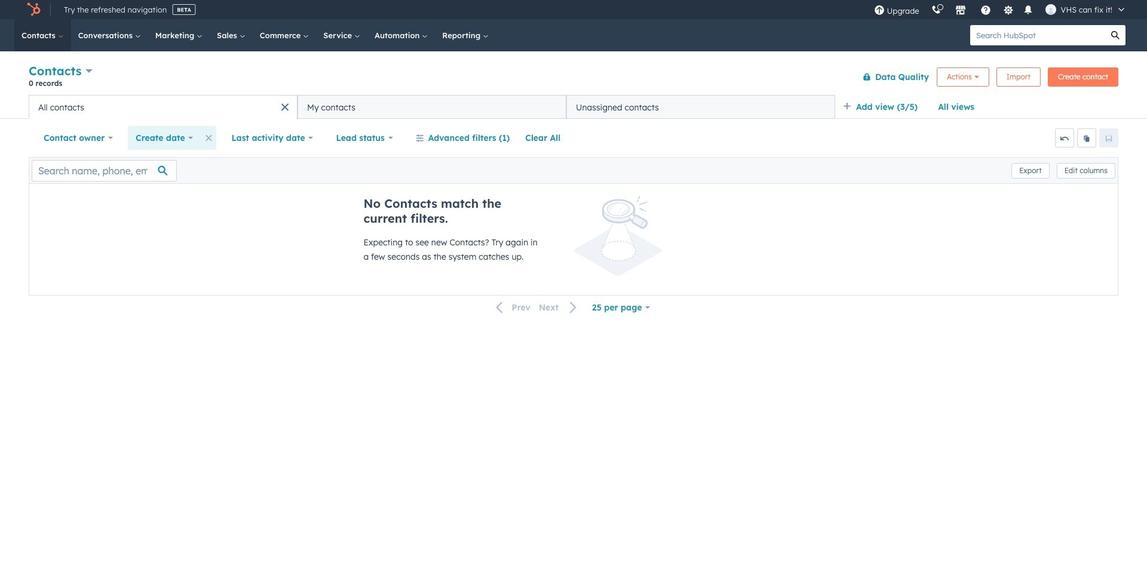 Task type: locate. For each thing, give the bounding box(es) containing it.
marketplaces image
[[955, 5, 966, 16]]

banner
[[29, 61, 1118, 95]]

menu
[[868, 0, 1133, 19]]



Task type: vqa. For each thing, say whether or not it's contained in the screenshot.
Search name, phone, email addresses, or company search field
yes



Task type: describe. For each thing, give the bounding box(es) containing it.
jer mill image
[[1045, 4, 1056, 15]]

Search name, phone, email addresses, or company search field
[[32, 160, 177, 181]]

pagination navigation
[[489, 300, 584, 316]]

Search HubSpot search field
[[970, 25, 1105, 45]]



